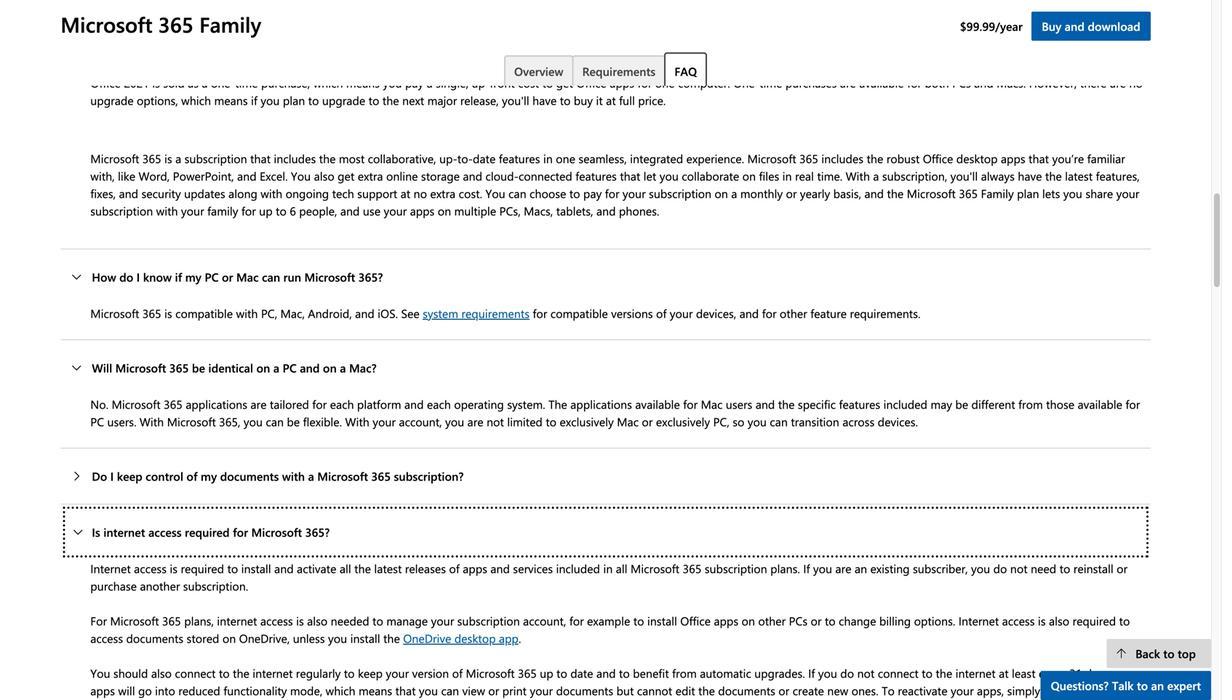 Task type: locate. For each thing, give the bounding box(es) containing it.
all
[[340, 561, 351, 577], [616, 561, 628, 577]]

and down for microsoft 365 plans, internet access is also needed to manage your subscription account, for example to install office apps on other pcs or to change billing options. internet access is also required to access documents stored on onedrive, unless you install the
[[597, 666, 616, 681]]

0 horizontal spatial from
[[672, 666, 697, 681]]

your down features,
[[1117, 186, 1140, 201]]

if inside "office 2021 is sold as a one-time purchase, which means you pay a single, up-front cost to get office apps for one computer. one-time purchases are available for both pcs and macs. however, there are no upgrade options, which means if you plan to upgrade to the next major release, you'll have to buy it at full price."
[[251, 92, 257, 108]]

the down manage
[[383, 631, 400, 646]]

0 horizontal spatial applications
[[186, 397, 247, 412]]

also inside microsoft 365 is a subscription that includes the most collaborative, up-to-date features in one seamless, integrated experience. microsoft 365 includes the robust office desktop apps that you're familiar with, like word, powerpoint, and excel. you also get extra online storage and cloud-connected features that let you collaborate on files in real time. with a subscription, you'll always have the latest features, fixes, and security updates along with ongoing tech support at no extra cost. you can choose to pay for your subscription on a monthly or yearly basis, and the microsoft 365 family plan lets you share your subscription with your family for up to 6 people, and use your apps on multiple pcs, macs, tablets, and phones.
[[314, 168, 335, 184]]

2 horizontal spatial mac
[[701, 397, 723, 412]]

have inside "office 2021 is sold as a one-time purchase, which means you pay a single, up-front cost to get office apps for one computer. one-time purchases are available for both pcs and macs. however, there are no upgrade options, which means if you plan to upgrade to the next major release, you'll have to buy it at full price."
[[533, 92, 557, 108]]

but
[[617, 683, 634, 699]]

system.
[[507, 397, 545, 412]]

pay inside microsoft 365 is a subscription that includes the most collaborative, up-to-date features in one seamless, integrated experience. microsoft 365 includes the robust office desktop apps that you're familiar with, like word, powerpoint, and excel. you also get extra online storage and cloud-connected features that let you collaborate on files in real time. with a subscription, you'll always have the latest features, fixes, and security updates along with ongoing tech support at no extra cost. you can choose to pay for your subscription on a monthly or yearly basis, and the microsoft 365 family plan lets you share your subscription with your family for up to 6 people, and use your apps on multiple pcs, macs, tablets, and phones.
[[583, 186, 602, 201]]

microsoft down flexible.
[[317, 469, 368, 484]]

upgrade
[[90, 92, 134, 108], [322, 92, 365, 108]]

1 horizontal spatial all
[[616, 561, 628, 577]]

account, inside no. microsoft 365 applications are tailored for each platform and each operating system. the applications available for mac users and the specific features included may be different from those available for pc users. with microsoft 365, you can be flexible. with your account, you are not limited to exclusively mac or exclusively pc, so you can transition across devices.
[[399, 414, 442, 430]]

mac down "will microsoft 365 be identical on a pc and on a mac?" dropdown button
[[617, 414, 639, 430]]

up- up "storage"
[[439, 151, 458, 166]]

0 horizontal spatial pc
[[90, 414, 104, 430]]

that
[[250, 151, 271, 166], [1029, 151, 1049, 166], [620, 168, 641, 184], [395, 683, 416, 699]]

0 vertical spatial date
[[473, 151, 496, 166]]

1 horizontal spatial you'll
[[951, 168, 978, 184]]

and up along
[[237, 168, 257, 184]]

apps inside you should also connect to the internet regularly to keep your version of microsoft 365 up to date and to benefit from automatic upgrades. if you do not connect to the internet at least every 31 days, your apps will go into reduced functionality mode, which means that you can view or print your documents but cannot edit the documents or create new ones. to reactivate your apps, simply reconnect to th
[[90, 683, 115, 699]]

install inside internet access is required to install and activate all the latest releases of apps and services included in all microsoft 365 subscription plans. if you are an existing subscriber, you do not need to reinstall or purchase another subscription.
[[241, 561, 271, 577]]

1 vertical spatial internet
[[959, 613, 999, 629]]

that left you're
[[1029, 151, 1049, 166]]

are down operating
[[468, 414, 484, 430]]

microsoft down is internet access required for microsoft 365? dropdown button
[[631, 561, 680, 577]]

2 vertical spatial be
[[287, 414, 300, 430]]

no down online at the top
[[414, 186, 427, 201]]

is up another
[[170, 561, 178, 577]]

0 vertical spatial pay
[[405, 75, 424, 91]]

do inside internet access is required to install and activate all the latest releases of apps and services included in all microsoft 365 subscription plans. if you are an existing subscriber, you do not need to reinstall or purchase another subscription.
[[994, 561, 1007, 577]]

an
[[855, 561, 867, 577], [1152, 678, 1164, 694]]

do inside you should also connect to the internet regularly to keep your version of microsoft 365 up to date and to benefit from automatic upgrades. if you do not connect to the internet at least every 31 days, your apps will go into reduced functionality mode, which means that you can view or print your documents but cannot edit the documents or create new ones. to reactivate your apps, simply reconnect to th
[[841, 666, 854, 681]]

0 vertical spatial have
[[533, 92, 557, 108]]

0 horizontal spatial pcs
[[789, 613, 808, 629]]

all down is internet access required for microsoft 365? dropdown button
[[616, 561, 628, 577]]

be left identical
[[192, 360, 205, 376]]

0 vertical spatial you'll
[[502, 92, 529, 108]]

0 vertical spatial account,
[[399, 414, 442, 430]]

onedrive,
[[239, 631, 290, 646]]

applications
[[186, 397, 247, 412], [571, 397, 632, 412]]

exclusively
[[560, 414, 614, 430], [656, 414, 710, 430]]

1 vertical spatial my
[[201, 469, 217, 484]]

how
[[92, 269, 116, 285]]

plan inside microsoft 365 is a subscription that includes the most collaborative, up-to-date features in one seamless, integrated experience. microsoft 365 includes the robust office desktop apps that you're familiar with, like word, powerpoint, and excel. you also get extra online storage and cloud-connected features that let you collaborate on files in real time. with a subscription, you'll always have the latest features, fixes, and security updates along with ongoing tech support at no extra cost. you can choose to pay for your subscription on a monthly or yearly basis, and the microsoft 365 family plan lets you share your subscription with your family for up to 6 people, and use your apps on multiple pcs, macs, tablets, and phones.
[[1017, 186, 1039, 201]]

1 horizontal spatial included
[[884, 397, 928, 412]]

subscription.
[[183, 578, 248, 594]]

you down purchase,
[[261, 92, 280, 108]]

always
[[981, 168, 1015, 184]]

2 vertical spatial not
[[857, 666, 875, 681]]

2 horizontal spatial in
[[783, 168, 792, 184]]

in left real
[[783, 168, 792, 184]]

the left most
[[319, 151, 336, 166]]

another
[[140, 578, 180, 594]]

is internet access required for microsoft 365? button
[[61, 505, 1151, 560]]

of inside you should also connect to the internet regularly to keep your version of microsoft 365 up to date and to benefit from automatic upgrades. if you do not connect to the internet at least every 31 days, your apps will go into reduced functionality mode, which means that you can view or print your documents but cannot edit the documents or create new ones. to reactivate your apps, simply reconnect to th
[[452, 666, 463, 681]]

1 vertical spatial up-
[[439, 151, 458, 166]]

which inside you should also connect to the internet regularly to keep your version of microsoft 365 up to date and to benefit from automatic upgrades. if you do not connect to the internet at least every 31 days, your apps will go into reduced functionality mode, which means that you can view or print your documents but cannot edit the documents or create new ones. to reactivate your apps, simply reconnect to th
[[326, 683, 356, 699]]

options,
[[137, 92, 178, 108]]

0 horizontal spatial no
[[414, 186, 427, 201]]

my for of
[[201, 469, 217, 484]]

of right control
[[187, 469, 198, 484]]

pay inside "office 2021 is sold as a one-time purchase, which means you pay a single, up-front cost to get office apps for one computer. one-time purchases are available for both pcs and macs. however, there are no upgrade options, which means if you plan to upgrade to the next major release, you'll have to buy it at full price."
[[405, 75, 424, 91]]

1 vertical spatial other
[[758, 613, 786, 629]]

internet up the onedrive,
[[217, 613, 257, 629]]

to inside dropdown button
[[1137, 678, 1148, 694]]

subscription left the plans.
[[705, 561, 767, 577]]

to inside no. microsoft 365 applications are tailored for each platform and each operating system. the applications available for mac users and the specific features included may be different from those available for pc users. with microsoft 365, you can be flexible. with your account, you are not limited to exclusively mac or exclusively pc, so you can transition across devices.
[[546, 414, 557, 430]]

other inside for microsoft 365 plans, internet access is also needed to manage your subscription account, for example to install office apps on other pcs or to change billing options. internet access is also required to access documents stored on onedrive, unless you install the
[[758, 613, 786, 629]]

back to top
[[1136, 646, 1196, 662]]

is inside internet access is required to install and activate all the latest releases of apps and services included in all microsoft 365 subscription plans. if you are an existing subscriber, you do not need to reinstall or purchase another subscription.
[[170, 561, 178, 577]]

0 vertical spatial no
[[1130, 75, 1143, 91]]

apps left 'will'
[[90, 683, 115, 699]]

of inside dropdown button
[[187, 469, 198, 484]]

feature
[[811, 306, 847, 321]]

powerpoint,
[[173, 168, 234, 184]]

365 inside no. microsoft 365 applications are tailored for each platform and each operating system. the applications available for mac users and the specific features included may be different from those available for pc users. with microsoft 365, you can be flexible. with your account, you are not limited to exclusively mac or exclusively pc, so you can transition across devices.
[[164, 397, 183, 412]]

up inside microsoft 365 is a subscription that includes the most collaborative, up-to-date features in one seamless, integrated experience. microsoft 365 includes the robust office desktop apps that you're familiar with, like word, powerpoint, and excel. you also get extra online storage and cloud-connected features that let you collaborate on files in real time. with a subscription, you'll always have the latest features, fixes, and security updates along with ongoing tech support at no extra cost. you can choose to pay for your subscription on a monthly or yearly basis, and the microsoft 365 family plan lets you share your subscription with your family for up to 6 people, and use your apps on multiple pcs, macs, tablets, and phones.
[[259, 203, 273, 219]]

your up phones.
[[623, 186, 646, 201]]

my inside do i keep control of my documents with a microsoft 365 subscription? dropdown button
[[201, 469, 217, 484]]

includes up excel.
[[274, 151, 316, 166]]

versions
[[611, 306, 653, 321]]

macs,
[[524, 203, 553, 219]]

1 vertical spatial not
[[1010, 561, 1028, 577]]

1 horizontal spatial an
[[1152, 678, 1164, 694]]

apps right releases
[[463, 561, 487, 577]]

be down 'tailored'
[[287, 414, 300, 430]]

1 horizontal spatial keep
[[358, 666, 383, 681]]

your inside no. microsoft 365 applications are tailored for each platform and each operating system. the applications available for mac users and the specific features included may be different from those available for pc users. with microsoft 365, you can be flexible. with your account, you are not limited to exclusively mac or exclusively pc, so you can transition across devices.
[[373, 414, 396, 430]]

1 vertical spatial pc,
[[713, 414, 730, 430]]

0 horizontal spatial latest
[[374, 561, 402, 577]]

can inside dropdown button
[[262, 269, 280, 285]]

at inside microsoft 365 is a subscription that includes the most collaborative, up-to-date features in one seamless, integrated experience. microsoft 365 includes the robust office desktop apps that you're familiar with, like word, powerpoint, and excel. you also get extra online storage and cloud-connected features that let you collaborate on files in real time. with a subscription, you'll always have the latest features, fixes, and security updates along with ongoing tech support at no extra cost. you can choose to pay for your subscription on a monthly or yearly basis, and the microsoft 365 family plan lets you share your subscription with your family for up to 6 people, and use your apps on multiple pcs, macs, tablets, and phones.
[[401, 186, 410, 201]]

a up powerpoint,
[[175, 151, 181, 166]]

with down excel.
[[261, 186, 282, 201]]

i
[[137, 269, 140, 285], [110, 469, 114, 484]]

2 vertical spatial you
[[90, 666, 110, 681]]

support
[[357, 186, 397, 201]]

or left change
[[811, 613, 822, 629]]

includes
[[274, 151, 316, 166], [822, 151, 864, 166]]

microsoft 365 is a subscription that includes the most collaborative, up-to-date features in one seamless, integrated experience. microsoft 365 includes the robust office desktop apps that you're familiar with, like word, powerpoint, and excel. you also get extra online storage and cloud-connected features that let you collaborate on files in real time. with a subscription, you'll always have the latest features, fixes, and security updates along with ongoing tech support at no extra cost. you can choose to pay for your subscription on a monthly or yearly basis, and the microsoft 365 family plan lets you share your subscription with your family for up to 6 people, and use your apps on multiple pcs, macs, tablets, and phones.
[[90, 151, 1140, 219]]

date inside you should also connect to the internet regularly to keep your version of microsoft 365 up to date and to benefit from automatic upgrades. if you do not connect to the internet at least every 31 days, your apps will go into reduced functionality mode, which means that you can view or print your documents but cannot edit the documents or create new ones. to reactivate your apps, simply reconnect to th
[[571, 666, 593, 681]]

in down is internet access required for microsoft 365? dropdown button
[[603, 561, 613, 577]]

0 horizontal spatial install
[[241, 561, 271, 577]]

reconnect
[[1044, 683, 1095, 699]]

1 horizontal spatial date
[[571, 666, 593, 681]]

of up view
[[452, 666, 463, 681]]

0 vertical spatial extra
[[358, 168, 383, 184]]

and inside "office 2021 is sold as a one-time purchase, which means you pay a single, up-front cost to get office apps for one computer. one-time purchases are available for both pcs and macs. however, there are no upgrade options, which means if you plan to upgrade to the next major release, you'll have to buy it at full price."
[[974, 75, 994, 91]]

with inside microsoft 365 is a subscription that includes the most collaborative, up-to-date features in one seamless, integrated experience. microsoft 365 includes the robust office desktop apps that you're familiar with, like word, powerpoint, and excel. you also get extra online storage and cloud-connected features that let you collaborate on files in real time. with a subscription, you'll always have the latest features, fixes, and security updates along with ongoing tech support at no extra cost. you can choose to pay for your subscription on a monthly or yearly basis, and the microsoft 365 family plan lets you share your subscription with your family for up to 6 people, and use your apps on multiple pcs, macs, tablets, and phones.
[[846, 168, 870, 184]]

1 time from the left
[[235, 75, 258, 91]]

ios.
[[378, 306, 398, 321]]

also up ongoing
[[314, 168, 335, 184]]

time left purchases
[[760, 75, 783, 91]]

pay up next
[[405, 75, 424, 91]]

pay up tablets,
[[583, 186, 602, 201]]

.
[[519, 631, 521, 646]]

1 horizontal spatial 365?
[[358, 269, 383, 285]]

0 vertical spatial pc
[[205, 269, 219, 285]]

1 upgrade from the left
[[90, 92, 134, 108]]

included inside no. microsoft 365 applications are tailored for each platform and each operating system. the applications available for mac users and the specific features included may be different from those available for pc users. with microsoft 365, you can be flexible. with your account, you are not limited to exclusively mac or exclusively pc, so you can transition across devices.
[[884, 397, 928, 412]]

buy and download button
[[1032, 12, 1151, 41]]

1 horizontal spatial internet
[[959, 613, 999, 629]]

full
[[619, 92, 635, 108]]

1 horizontal spatial do
[[841, 666, 854, 681]]

a left mac?
[[340, 360, 346, 376]]

in
[[543, 151, 553, 166], [783, 168, 792, 184], [603, 561, 613, 577]]

microsoft down subscription,
[[907, 186, 956, 201]]

is up word,
[[164, 151, 172, 166]]

and left macs.
[[974, 75, 994, 91]]

or inside internet access is required to install and activate all the latest releases of apps and services included in all microsoft 365 subscription plans. if you are an existing subscriber, you do not need to reinstall or purchase another subscription.
[[1117, 561, 1128, 577]]

features down seamless, at the top of the page
[[576, 168, 617, 184]]

all right activate
[[340, 561, 351, 577]]

1 horizontal spatial compatible
[[551, 306, 608, 321]]

to left next
[[369, 92, 379, 108]]

purchases
[[786, 75, 837, 91]]

2 vertical spatial pc
[[90, 414, 104, 430]]

you left single,
[[383, 75, 402, 91]]

mode,
[[290, 683, 323, 699]]

1 horizontal spatial pcs
[[953, 75, 971, 91]]

internet up functionality
[[253, 666, 293, 681]]

one up price.
[[655, 75, 675, 91]]

with
[[846, 168, 870, 184], [140, 414, 164, 430], [345, 414, 369, 430]]

phones.
[[619, 203, 660, 219]]

of inside internet access is required to install and activate all the latest releases of apps and services included in all microsoft 365 subscription plans. if you are an existing subscriber, you do not need to reinstall or purchase another subscription.
[[449, 561, 460, 577]]

you're
[[1052, 151, 1084, 166]]

0 vertical spatial get
[[556, 75, 573, 91]]

1 connect from the left
[[175, 666, 216, 681]]

plan left the lets
[[1017, 186, 1039, 201]]

0 horizontal spatial connect
[[175, 666, 216, 681]]

0 horizontal spatial in
[[543, 151, 553, 166]]

documents inside for microsoft 365 plans, internet access is also needed to manage your subscription account, for example to install office apps on other pcs or to change billing options. internet access is also required to access documents stored on onedrive, unless you install the
[[126, 631, 183, 646]]

365? up activate
[[305, 525, 330, 540]]

online
[[386, 168, 418, 184]]

the inside for microsoft 365 plans, internet access is also needed to manage your subscription account, for example to install office apps on other pcs or to change billing options. internet access is also required to access documents stored on onedrive, unless you install the
[[383, 631, 400, 646]]

1 vertical spatial an
[[1152, 678, 1164, 694]]

0 horizontal spatial if
[[175, 269, 182, 285]]

microsoft inside do i keep control of my documents with a microsoft 365 subscription? dropdown button
[[317, 469, 368, 484]]

0 horizontal spatial available
[[635, 397, 680, 412]]

subscription
[[185, 151, 247, 166], [649, 186, 712, 201], [90, 203, 153, 219], [705, 561, 767, 577], [457, 613, 520, 629]]

0 horizontal spatial keep
[[117, 469, 142, 484]]

apps
[[610, 75, 635, 91], [1001, 151, 1026, 166], [410, 203, 435, 219], [463, 561, 487, 577], [714, 613, 739, 629], [90, 683, 115, 699]]

internet up purchase at left
[[90, 561, 131, 577]]

microsoft 365 is compatible with pc, mac, android, and ios. see system requirements for compatible versions of your devices, and for other feature requirements.
[[90, 306, 921, 321]]

1 horizontal spatial exclusively
[[656, 414, 710, 430]]

1 horizontal spatial pc
[[205, 269, 219, 285]]

other
[[780, 306, 807, 321], [758, 613, 786, 629]]

office inside for microsoft 365 plans, internet access is also needed to manage your subscription account, for example to install office apps on other pcs or to change billing options. internet access is also required to access documents stored on onedrive, unless you install the
[[681, 613, 711, 629]]

up- inside "office 2021 is sold as a one-time purchase, which means you pay a single, up-front cost to get office apps for one computer. one-time purchases are available for both pcs and macs. however, there are no upgrade options, which means if you plan to upgrade to the next major release, you'll have to buy it at full price."
[[472, 75, 490, 91]]

is inside microsoft 365 is a subscription that includes the most collaborative, up-to-date features in one seamless, integrated experience. microsoft 365 includes the robust office desktop apps that you're familiar with, like word, powerpoint, and excel. you also get extra online storage and cloud-connected features that let you collaborate on files in real time. with a subscription, you'll always have the latest features, fixes, and security updates along with ongoing tech support at no extra cost. you can choose to pay for your subscription on a monthly or yearly basis, and the microsoft 365 family plan lets you share your subscription with your family for up to 6 people, and use your apps on multiple pcs, macs, tablets, and phones.
[[164, 151, 172, 166]]

1 vertical spatial i
[[110, 469, 114, 484]]

1 vertical spatial if
[[175, 269, 182, 285]]

you inside for microsoft 365 plans, internet access is also needed to manage your subscription account, for example to install office apps on other pcs or to change billing options. internet access is also required to access documents stored on onedrive, unless you install the
[[328, 631, 347, 646]]

access inside internet access is required to install and activate all the latest releases of apps and services included in all microsoft 365 subscription plans. if you are an existing subscriber, you do not need to reinstall or purchase another subscription.
[[134, 561, 167, 577]]

for left example
[[570, 613, 584, 629]]

2 exclusively from the left
[[656, 414, 710, 430]]

or down real
[[786, 186, 797, 201]]

1 vertical spatial in
[[783, 168, 792, 184]]

1 vertical spatial features
[[576, 168, 617, 184]]

manage
[[387, 613, 428, 629]]

you down operating
[[445, 414, 464, 430]]

microsoft up files
[[748, 151, 796, 166]]

you'll
[[502, 92, 529, 108], [951, 168, 978, 184]]

2 all from the left
[[616, 561, 628, 577]]

can inside microsoft 365 is a subscription that includes the most collaborative, up-to-date features in one seamless, integrated experience. microsoft 365 includes the robust office desktop apps that you're familiar with, like word, powerpoint, and excel. you also get extra online storage and cloud-connected features that let you collaborate on files in real time. with a subscription, you'll always have the latest features, fixes, and security updates along with ongoing tech support at no extra cost. you can choose to pay for your subscription on a monthly or yearly basis, and the microsoft 365 family plan lets you share your subscription with your family for up to 6 people, and use your apps on multiple pcs, macs, tablets, and phones.
[[509, 186, 527, 201]]

know
[[143, 269, 172, 285]]

0 vertical spatial internet
[[90, 561, 131, 577]]

pc, left so
[[713, 414, 730, 430]]

to
[[882, 683, 895, 699]]

pc
[[205, 269, 219, 285], [283, 360, 297, 376], [90, 414, 104, 430]]

plans.
[[771, 561, 800, 577]]

applications down "will microsoft 365 be identical on a pc and on a mac?" dropdown button
[[571, 397, 632, 412]]

change
[[839, 613, 876, 629]]

pc inside no. microsoft 365 applications are tailored for each platform and each operating system. the applications available for mac users and the specific features included may be different from those available for pc users. with microsoft 365, you can be flexible. with your account, you are not limited to exclusively mac or exclusively pc, so you can transition across devices.
[[90, 414, 104, 430]]

1 horizontal spatial upgrade
[[322, 92, 365, 108]]

0 horizontal spatial have
[[533, 92, 557, 108]]

for left both
[[907, 75, 922, 91]]

latest down you're
[[1065, 168, 1093, 184]]

for inside dropdown button
[[233, 525, 248, 540]]

will
[[92, 360, 112, 376]]

1 vertical spatial be
[[956, 397, 969, 412]]

documents down "365,"
[[220, 469, 279, 484]]

subscription inside internet access is required to install and activate all the latest releases of apps and services included in all microsoft 365 subscription plans. if you are an existing subscriber, you do not need to reinstall or purchase another subscription.
[[705, 561, 767, 577]]

0 horizontal spatial one
[[556, 151, 575, 166]]

days,
[[1085, 666, 1111, 681]]

0 horizontal spatial account,
[[399, 414, 442, 430]]

each left operating
[[427, 397, 451, 412]]

1 vertical spatial keep
[[358, 666, 383, 681]]

available inside "office 2021 is sold as a one-time purchase, which means you pay a single, up-front cost to get office apps for one computer. one-time purchases are available for both pcs and macs. however, there are no upgrade options, which means if you plan to upgrade to the next major release, you'll have to buy it at full price."
[[860, 75, 904, 91]]

features inside no. microsoft 365 applications are tailored for each platform and each operating system. the applications available for mac users and the specific features included may be different from those available for pc users. with microsoft 365, you can be flexible. with your account, you are not limited to exclusively mac or exclusively pc, so you can transition across devices.
[[839, 397, 881, 412]]

can inside you should also connect to the internet regularly to keep your version of microsoft 365 up to date and to benefit from automatic upgrades. if you do not connect to the internet at least every 31 days, your apps will go into reduced functionality mode, which means that you can view or print your documents but cannot edit the documents or create new ones. to reactivate your apps, simply reconnect to th
[[441, 683, 459, 699]]

pc up 'tailored'
[[283, 360, 297, 376]]

tablets,
[[556, 203, 593, 219]]

like
[[118, 168, 135, 184]]

0 vertical spatial from
[[1019, 397, 1043, 412]]

microsoft inside internet access is required to install and activate all the latest releases of apps and services included in all microsoft 365 subscription plans. if you are an existing subscriber, you do not need to reinstall or purchase another subscription.
[[631, 561, 680, 577]]

1 horizontal spatial desktop
[[957, 151, 998, 166]]

office inside microsoft 365 is a subscription that includes the most collaborative, up-to-date features in one seamless, integrated experience. microsoft 365 includes the robust office desktop apps that you're familiar with, like word, powerpoint, and excel. you also get extra online storage and cloud-connected features that let you collaborate on files in real time. with a subscription, you'll always have the latest features, fixes, and security updates along with ongoing tech support at no extra cost. you can choose to pay for your subscription on a monthly or yearly basis, and the microsoft 365 family plan lets you share your subscription with your family for up to 6 people, and use your apps on multiple pcs, macs, tablets, and phones.
[[923, 151, 953, 166]]

1 vertical spatial included
[[556, 561, 600, 577]]

0 vertical spatial means
[[346, 75, 380, 91]]

internet right is
[[103, 525, 145, 540]]

365 inside internet access is required to install and activate all the latest releases of apps and services included in all microsoft 365 subscription plans. if you are an existing subscriber, you do not need to reinstall or purchase another subscription.
[[683, 561, 702, 577]]

1 horizontal spatial account,
[[523, 613, 566, 629]]

0 horizontal spatial you'll
[[502, 92, 529, 108]]

required inside internet access is required to install and activate all the latest releases of apps and services included in all microsoft 365 subscription plans. if you are an existing subscriber, you do not need to reinstall or purchase another subscription.
[[181, 561, 224, 577]]

1 vertical spatial pay
[[583, 186, 602, 201]]

required for to
[[181, 561, 224, 577]]

0 horizontal spatial be
[[192, 360, 205, 376]]

regularly
[[296, 666, 341, 681]]

desktop up always
[[957, 151, 998, 166]]

a left monthly
[[731, 186, 737, 201]]

for down along
[[241, 203, 256, 219]]

0 horizontal spatial an
[[855, 561, 867, 577]]

2 horizontal spatial available
[[1078, 397, 1123, 412]]

2 time from the left
[[760, 75, 783, 91]]

to up back to top link on the bottom right of page
[[1119, 613, 1130, 629]]

experience.
[[687, 151, 744, 166]]

if inside you should also connect to the internet regularly to keep your version of microsoft 365 up to date and to benefit from automatic upgrades. if you do not connect to the internet at least every 31 days, your apps will go into reduced functionality mode, which means that you can view or print your documents but cannot edit the documents or create new ones. to reactivate your apps, simply reconnect to th
[[808, 666, 815, 681]]

with right users. at the bottom of the page
[[140, 414, 164, 430]]

plans,
[[184, 613, 214, 629]]

ones.
[[852, 683, 879, 699]]

overview link
[[504, 55, 574, 86]]

account, inside for microsoft 365 plans, internet access is also needed to manage your subscription account, for example to install office apps on other pcs or to change billing options. internet access is also required to access documents stored on onedrive, unless you install the
[[523, 613, 566, 629]]

0 vertical spatial 365?
[[358, 269, 383, 285]]

microsoft inside for microsoft 365 plans, internet access is also needed to manage your subscription account, for example to install office apps on other pcs or to change billing options. internet access is also required to access documents stored on onedrive, unless you install the
[[110, 613, 159, 629]]

1 horizontal spatial at
[[606, 92, 616, 108]]

one-
[[734, 75, 760, 91]]

robust
[[887, 151, 920, 166]]

2 connect from the left
[[878, 666, 919, 681]]

documents up 'should'
[[126, 631, 183, 646]]

included inside internet access is required to install and activate all the latest releases of apps and services included in all microsoft 365 subscription plans. if you are an existing subscriber, you do not need to reinstall or purchase another subscription.
[[556, 561, 600, 577]]

1 horizontal spatial applications
[[571, 397, 632, 412]]

get
[[556, 75, 573, 91], [338, 168, 355, 184]]

specific
[[798, 397, 836, 412]]

0 vertical spatial be
[[192, 360, 205, 376]]

tailored
[[270, 397, 309, 412]]

to right the need
[[1060, 561, 1071, 577]]

you down "needed"
[[328, 631, 347, 646]]

which
[[313, 75, 343, 91], [181, 92, 211, 108], [326, 683, 356, 699]]

extra down "storage"
[[430, 186, 456, 201]]

buy
[[574, 92, 593, 108]]

1 vertical spatial up
[[540, 666, 553, 681]]

0 vertical spatial family
[[199, 10, 261, 38]]

on
[[743, 168, 756, 184], [715, 186, 728, 201], [438, 203, 451, 219], [256, 360, 270, 376], [323, 360, 337, 376], [742, 613, 755, 629], [223, 631, 236, 646]]

0 vertical spatial other
[[780, 306, 807, 321]]

1 horizontal spatial each
[[427, 397, 451, 412]]

install down "needed"
[[350, 631, 380, 646]]

microsoft inside "will microsoft 365 be identical on a pc and on a mac?" dropdown button
[[115, 360, 166, 376]]

2 horizontal spatial install
[[647, 613, 677, 629]]

and up 'tailored'
[[300, 360, 320, 376]]

pcs down the plans.
[[789, 613, 808, 629]]

get up tech
[[338, 168, 355, 184]]

1 vertical spatial get
[[338, 168, 355, 184]]

and right buy
[[1065, 18, 1085, 34]]

of right "versions"
[[656, 306, 667, 321]]

2 applications from the left
[[571, 397, 632, 412]]

if inside dropdown button
[[175, 269, 182, 285]]

apps inside for microsoft 365 plans, internet access is also needed to manage your subscription account, for example to install office apps on other pcs or to change billing options. internet access is also required to access documents stored on onedrive, unless you install the
[[714, 613, 739, 629]]

keep inside you should also connect to the internet regularly to keep your version of microsoft 365 up to date and to benefit from automatic upgrades. if you do not connect to the internet at least every 31 days, your apps will go into reduced functionality mode, which means that you can view or print your documents but cannot edit the documents or create new ones. to reactivate your apps, simply reconnect to th
[[358, 666, 383, 681]]

available for specific
[[1078, 397, 1123, 412]]

or down upgrades.
[[779, 683, 790, 699]]

most
[[339, 151, 365, 166]]

1 horizontal spatial available
[[860, 75, 904, 91]]

0 horizontal spatial each
[[330, 397, 354, 412]]

no inside microsoft 365 is a subscription that includes the most collaborative, up-to-date features in one seamless, integrated experience. microsoft 365 includes the robust office desktop apps that you're familiar with, like word, powerpoint, and excel. you also get extra online storage and cloud-connected features that let you collaborate on files in real time. with a subscription, you'll always have the latest features, fixes, and security updates along with ongoing tech support at no extra cost. you can choose to pay for your subscription on a monthly or yearly basis, and the microsoft 365 family plan lets you share your subscription with your family for up to 6 people, and use your apps on multiple pcs, macs, tablets, and phones.
[[414, 186, 427, 201]]

view
[[462, 683, 485, 699]]

do up new
[[841, 666, 854, 681]]

see
[[401, 306, 420, 321]]

an inside dropdown button
[[1152, 678, 1164, 694]]

1 each from the left
[[330, 397, 354, 412]]

also inside you should also connect to the internet regularly to keep your version of microsoft 365 up to date and to benefit from automatic upgrades. if you do not connect to the internet at least every 31 days, your apps will go into reduced functionality mode, which means that you can view or print your documents but cannot edit the documents or create new ones. to reactivate your apps, simply reconnect to th
[[151, 666, 172, 681]]

system
[[423, 306, 458, 321]]

account, down "platform"
[[399, 414, 442, 430]]

new
[[827, 683, 849, 699]]

1 vertical spatial do
[[994, 561, 1007, 577]]

you
[[291, 168, 311, 184], [486, 186, 505, 201], [90, 666, 110, 681]]

microsoft 365 family
[[61, 10, 261, 38]]

or inside microsoft 365 is a subscription that includes the most collaborative, up-to-date features in one seamless, integrated experience. microsoft 365 includes the robust office desktop apps that you're familiar with, like word, powerpoint, and excel. you also get extra online storage and cloud-connected features that let you collaborate on files in real time. with a subscription, you'll always have the latest features, fixes, and security updates along with ongoing tech support at no extra cost. you can choose to pay for your subscription on a monthly or yearly basis, and the microsoft 365 family plan lets you share your subscription with your family for up to 6 people, and use your apps on multiple pcs, macs, tablets, and phones.
[[786, 186, 797, 201]]

back to top link
[[1107, 640, 1211, 669]]

with
[[261, 186, 282, 201], [156, 203, 178, 219], [236, 306, 258, 321], [282, 469, 305, 484]]

pc, left mac,
[[261, 306, 277, 321]]

31
[[1070, 666, 1082, 681]]

0 vertical spatial mac
[[236, 269, 259, 285]]

microsoft
[[61, 10, 153, 38], [90, 151, 139, 166], [748, 151, 796, 166], [907, 186, 956, 201], [305, 269, 355, 285], [90, 306, 139, 321], [115, 360, 166, 376], [112, 397, 161, 412], [167, 414, 216, 430], [317, 469, 368, 484], [251, 525, 302, 540], [631, 561, 680, 577], [110, 613, 159, 629], [466, 666, 515, 681]]

1 compatible from the left
[[175, 306, 233, 321]]

2 vertical spatial features
[[839, 397, 881, 412]]

connect up to
[[878, 666, 919, 681]]

be right may
[[956, 397, 969, 412]]

1 horizontal spatial one
[[655, 75, 675, 91]]

available down "will microsoft 365 be identical on a pc and on a mac?" dropdown button
[[635, 397, 680, 412]]

0 horizontal spatial exclusively
[[560, 414, 614, 430]]

1 horizontal spatial up
[[540, 666, 553, 681]]

2 vertical spatial do
[[841, 666, 854, 681]]

questions?
[[1051, 678, 1109, 694]]

applications up "365,"
[[186, 397, 247, 412]]

1 horizontal spatial family
[[981, 186, 1014, 201]]

documents
[[220, 469, 279, 484], [126, 631, 183, 646], [556, 683, 613, 699], [718, 683, 776, 699]]

one up connected
[[556, 151, 575, 166]]

2021
[[124, 75, 149, 91]]

compatible down how do i know if my pc or mac can run microsoft 365?
[[175, 306, 233, 321]]

the up functionality
[[233, 666, 249, 681]]

to down for microsoft 365 plans, internet access is also needed to manage your subscription account, for example to install office apps on other pcs or to change billing options. internet access is also required to access documents stored on onedrive, unless you install the
[[557, 666, 567, 681]]

family
[[207, 203, 238, 219]]

which down "regularly"
[[326, 683, 356, 699]]

required for for
[[185, 525, 230, 540]]

onedrive desktop app .
[[403, 631, 521, 646]]

compatible
[[175, 306, 233, 321], [551, 306, 608, 321]]

features up cloud- at the top left of the page
[[499, 151, 540, 166]]

0 horizontal spatial mac
[[236, 269, 259, 285]]

microsoft inside "how do i know if my pc or mac can run microsoft 365?" dropdown button
[[305, 269, 355, 285]]

microsoft inside you should also connect to the internet regularly to keep your version of microsoft 365 up to date and to benefit from automatic upgrades. if you do not connect to the internet at least every 31 days, your apps will go into reduced functionality mode, which means that you can view or print your documents but cannot edit the documents or create new ones. to reactivate your apps, simply reconnect to th
[[466, 666, 515, 681]]

learn more about microsoft 365 family. tab list
[[61, 52, 1151, 87]]

to
[[542, 75, 553, 91], [308, 92, 319, 108], [369, 92, 379, 108], [560, 92, 571, 108], [570, 186, 580, 201], [276, 203, 287, 219], [546, 414, 557, 430], [227, 561, 238, 577], [1060, 561, 1071, 577], [373, 613, 383, 629], [634, 613, 644, 629], [825, 613, 836, 629], [1119, 613, 1130, 629], [1164, 646, 1175, 662], [219, 666, 230, 681], [344, 666, 355, 681], [557, 666, 567, 681], [619, 666, 630, 681], [922, 666, 933, 681], [1137, 678, 1148, 694], [1098, 683, 1109, 699]]



Task type: describe. For each thing, give the bounding box(es) containing it.
other for on
[[758, 613, 786, 629]]

apps inside internet access is required to install and activate all the latest releases of apps and services included in all microsoft 365 subscription plans. if you are an existing subscriber, you do not need to reinstall or purchase another subscription.
[[463, 561, 487, 577]]

questions? talk to an expert
[[1051, 678, 1201, 694]]

documents down automatic
[[718, 683, 776, 699]]

both
[[925, 75, 949, 91]]

up- inside microsoft 365 is a subscription that includes the most collaborative, up-to-date features in one seamless, integrated experience. microsoft 365 includes the robust office desktop apps that you're familiar with, like word, powerpoint, and excel. you also get extra online storage and cloud-connected features that let you collaborate on files in real time. with a subscription, you'll always have the latest features, fixes, and security updates along with ongoing tech support at no extra cost. you can choose to pay for your subscription on a monthly or yearly basis, and the microsoft 365 family plan lets you share your subscription with your family for up to 6 people, and use your apps on multiple pcs, macs, tablets, and phones.
[[439, 151, 458, 166]]

and inside button
[[1065, 18, 1085, 34]]

that up excel.
[[250, 151, 271, 166]]

1 all from the left
[[340, 561, 351, 577]]

to up reactivate
[[922, 666, 933, 681]]

across
[[843, 414, 875, 430]]

apps up always
[[1001, 151, 1026, 166]]

6
[[290, 203, 296, 219]]

365? inside dropdown button
[[305, 525, 330, 540]]

do
[[92, 469, 107, 484]]

next
[[402, 92, 424, 108]]

and down like
[[119, 186, 138, 201]]

subscription inside for microsoft 365 plans, internet access is also needed to manage your subscription account, for example to install office apps on other pcs or to change billing options. internet access is also required to access documents stored on onedrive, unless you install the
[[457, 613, 520, 629]]

is down the need
[[1038, 613, 1046, 629]]

latest inside microsoft 365 is a subscription that includes the most collaborative, up-to-date features in one seamless, integrated experience. microsoft 365 includes the robust office desktop apps that you're familiar with, like word, powerpoint, and excel. you also get extra online storage and cloud-connected features that let you collaborate on files in real time. with a subscription, you'll always have the latest features, fixes, and security updates along with ongoing tech support at no extra cost. you can choose to pay for your subscription on a monthly or yearly basis, and the microsoft 365 family plan lets you share your subscription with your family for up to 6 people, and use your apps on multiple pcs, macs, tablets, and phones.
[[1065, 168, 1093, 184]]

your inside for microsoft 365 plans, internet access is also needed to manage your subscription account, for example to install office apps on other pcs or to change billing options. internet access is also required to access documents stored on onedrive, unless you install the
[[431, 613, 454, 629]]

your left the version
[[386, 666, 409, 681]]

pcs inside for microsoft 365 plans, internet access is also needed to manage your subscription account, for example to install office apps on other pcs or to change billing options. internet access is also required to access documents stored on onedrive, unless you install the
[[789, 613, 808, 629]]

internet inside dropdown button
[[103, 525, 145, 540]]

and right basis, at the top right of page
[[865, 186, 884, 201]]

0 horizontal spatial with
[[140, 414, 164, 430]]

as
[[188, 75, 199, 91]]

microsoft up like
[[90, 151, 139, 166]]

it
[[596, 92, 603, 108]]

for up phones.
[[605, 186, 620, 201]]

if inside internet access is required to install and activate all the latest releases of apps and services included in all microsoft 365 subscription plans. if you are an existing subscriber, you do not need to reinstall or purchase another subscription.
[[803, 561, 810, 577]]

for
[[90, 613, 107, 629]]

not inside no. microsoft 365 applications are tailored for each platform and each operating system. the applications available for mac users and the specific features included may be different from those available for pc users. with microsoft 365, you can be flexible. with your account, you are not limited to exclusively mac or exclusively pc, so you can transition across devices.
[[487, 414, 504, 430]]

internet up apps,
[[956, 666, 996, 681]]

be inside dropdown button
[[192, 360, 205, 376]]

2 horizontal spatial pc
[[283, 360, 297, 376]]

pcs inside "office 2021 is sold as a one-time purchase, which means you pay a single, up-front cost to get office apps for one computer. one-time purchases are available for both pcs and macs. however, there are no upgrade options, which means if you plan to upgrade to the next major release, you'll have to buy it at full price."
[[953, 75, 971, 91]]

can down 'tailored'
[[266, 414, 284, 430]]

the up reactivate
[[936, 666, 953, 681]]

simply
[[1008, 683, 1041, 699]]

you right the subscriber,
[[971, 561, 990, 577]]

on right identical
[[256, 360, 270, 376]]

buy and download
[[1042, 18, 1141, 34]]

you right let
[[660, 168, 679, 184]]

internet inside internet access is required to install and activate all the latest releases of apps and services included in all microsoft 365 subscription plans. if you are an existing subscriber, you do not need to reinstall or purchase another subscription.
[[90, 561, 131, 577]]

you right so
[[748, 414, 767, 430]]

let
[[644, 168, 657, 184]]

microsoft up users. at the bottom of the page
[[112, 397, 161, 412]]

are inside internet access is required to install and activate all the latest releases of apps and services included in all microsoft 365 subscription plans. if you are an existing subscriber, you do not need to reinstall or purchase another subscription.
[[836, 561, 852, 577]]

releases
[[405, 561, 446, 577]]

office up it
[[576, 75, 607, 91]]

your left apps,
[[951, 683, 974, 699]]

and left ios.
[[355, 306, 375, 321]]

2 horizontal spatial you
[[486, 186, 505, 201]]

questions? talk to an expert button
[[1041, 672, 1211, 701]]

with inside dropdown button
[[282, 469, 305, 484]]

excel.
[[260, 168, 288, 184]]

internet inside for microsoft 365 plans, internet access is also needed to manage your subscription account, for example to install office apps on other pcs or to change billing options. internet access is also required to access documents stored on onedrive, unless you install the
[[959, 613, 999, 629]]

that inside you should also connect to the internet regularly to keep your version of microsoft 365 up to date and to benefit from automatic upgrades. if you do not connect to the internet at least every 31 days, your apps will go into reduced functionality mode, which means that you can view or print your documents but cannot edit the documents or create new ones. to reactivate your apps, simply reconnect to th
[[395, 683, 416, 699]]

0 horizontal spatial features
[[499, 151, 540, 166]]

1 horizontal spatial with
[[345, 414, 369, 430]]

is up unless
[[296, 613, 304, 629]]

options.
[[914, 613, 956, 629]]

is for required
[[170, 561, 178, 577]]

0 vertical spatial you
[[291, 168, 311, 184]]

other for for
[[780, 306, 807, 321]]

to-
[[458, 151, 473, 166]]

1 horizontal spatial extra
[[430, 186, 456, 201]]

for right those
[[1126, 397, 1140, 412]]

top
[[1178, 646, 1196, 662]]

to right "regularly"
[[344, 666, 355, 681]]

1 applications from the left
[[186, 397, 247, 412]]

use
[[363, 203, 381, 219]]

or right view
[[488, 683, 499, 699]]

to right "needed"
[[373, 613, 383, 629]]

mac?
[[349, 360, 377, 376]]

to left buy
[[560, 92, 571, 108]]

system requirements link
[[423, 306, 530, 321]]

to left change
[[825, 613, 836, 629]]

a up 'tailored'
[[273, 360, 279, 376]]

at inside "office 2021 is sold as a one-time purchase, which means you pay a single, up-front cost to get office apps for one computer. one-time purchases are available for both pcs and macs. however, there are no upgrade options, which means if you plan to upgrade to the next major release, you'll have to buy it at full price."
[[606, 92, 616, 108]]

the inside internet access is required to install and activate all the latest releases of apps and services included in all microsoft 365 subscription plans. if you are an existing subscriber, you do not need to reinstall or purchase another subscription.
[[354, 561, 371, 577]]

subscriber,
[[913, 561, 968, 577]]

on right stored
[[223, 631, 236, 646]]

your left devices,
[[670, 306, 693, 321]]

subscription up powerpoint,
[[185, 151, 247, 166]]

needed
[[331, 613, 369, 629]]

tech
[[332, 186, 354, 201]]

into
[[155, 683, 175, 699]]

is for a
[[164, 151, 172, 166]]

means inside you should also connect to the internet regularly to keep your version of microsoft 365 up to date and to benefit from automatic upgrades. if you do not connect to the internet at least every 31 days, your apps will go into reduced functionality mode, which means that you can view or print your documents but cannot edit the documents or create new ones. to reactivate your apps, simply reconnect to th
[[359, 683, 392, 699]]

to right cost
[[542, 75, 553, 91]]

not inside you should also connect to the internet regularly to keep your version of microsoft 365 up to date and to benefit from automatic upgrades. if you do not connect to the internet at least every 31 days, your apps will go into reduced functionality mode, which means that you can view or print your documents but cannot edit the documents or create new ones. to reactivate your apps, simply reconnect to th
[[857, 666, 875, 681]]

2 includes from the left
[[822, 151, 864, 166]]

keep inside dropdown button
[[117, 469, 142, 484]]

existing
[[871, 561, 910, 577]]

plan inside "office 2021 is sold as a one-time purchase, which means you pay a single, up-front cost to get office apps for one computer. one-time purchases are available for both pcs and macs. however, there are no upgrade options, which means if you plan to upgrade to the next major release, you'll have to buy it at full price."
[[283, 92, 305, 108]]

microsoft inside is internet access required for microsoft 365? dropdown button
[[251, 525, 302, 540]]

example
[[587, 613, 630, 629]]

back
[[1136, 646, 1160, 662]]

cloud-
[[486, 168, 519, 184]]

available for apps
[[860, 75, 904, 91]]

and right users
[[756, 397, 775, 412]]

2 compatible from the left
[[551, 306, 608, 321]]

the inside "office 2021 is sold as a one-time purchase, which means you pay a single, up-front cost to get office apps for one computer. one-time purchases are available for both pcs and macs. however, there are no upgrade options, which means if you plan to upgrade to the next major release, you'll have to buy it at full price."
[[383, 92, 399, 108]]

365 inside you should also connect to the internet regularly to keep your version of microsoft 365 up to date and to benefit from automatic upgrades. if you do not connect to the internet at least every 31 days, your apps will go into reduced functionality mode, which means that you can view or print your documents but cannot edit the documents or create new ones. to reactivate your apps, simply reconnect to th
[[518, 666, 537, 681]]

are right purchases
[[840, 75, 856, 91]]

cost
[[518, 75, 539, 91]]

for left users
[[683, 397, 698, 412]]

edit
[[676, 683, 695, 699]]

from inside no. microsoft 365 applications are tailored for each platform and each operating system. the applications available for mac users and the specific features included may be different from those available for pc users. with microsoft 365, you can be flexible. with your account, you are not limited to exclusively mac or exclusively pc, so you can transition across devices.
[[1019, 397, 1043, 412]]

the down subscription,
[[887, 186, 904, 201]]

on down collaborate
[[715, 186, 728, 201]]

requirements link
[[572, 55, 666, 86]]

no.
[[90, 397, 108, 412]]

mac,
[[281, 306, 305, 321]]

for right devices,
[[762, 306, 777, 321]]

microsoft down 'how'
[[90, 306, 139, 321]]

for microsoft 365 plans, internet access is also needed to manage your subscription account, for example to install office apps on other pcs or to change billing options. internet access is also required to access documents stored on onedrive, unless you install the
[[90, 613, 1130, 646]]

family inside microsoft 365 is a subscription that includes the most collaborative, up-to-date features in one seamless, integrated experience. microsoft 365 includes the robust office desktop apps that you're familiar with, like word, powerpoint, and excel. you also get extra online storage and cloud-connected features that let you collaborate on files in real time. with a subscription, you'll always have the latest features, fixes, and security updates along with ongoing tech support at no extra cost. you can choose to pay for your subscription on a monthly or yearly basis, and the microsoft 365 family plan lets you share your subscription with your family for up to 6 people, and use your apps on multiple pcs, macs, tablets, and phones.
[[981, 186, 1014, 201]]

the up the lets
[[1046, 168, 1062, 184]]

apps inside "office 2021 is sold as a one-time purchase, which means you pay a single, up-front cost to get office apps for one computer. one-time purchases are available for both pcs and macs. however, there are no upgrade options, which means if you plan to upgrade to the next major release, you'll have to buy it at full price."
[[610, 75, 635, 91]]

apps,
[[977, 683, 1004, 699]]

choose
[[530, 186, 566, 201]]

single,
[[436, 75, 469, 91]]

2 each from the left
[[427, 397, 451, 412]]

from inside you should also connect to the internet regularly to keep your version of microsoft 365 up to date and to benefit from automatic upgrades. if you do not connect to the internet at least every 31 days, your apps will go into reduced functionality mode, which means that you can view or print your documents but cannot edit the documents or create new ones. to reactivate your apps, simply reconnect to th
[[672, 666, 697, 681]]

you inside you should also connect to the internet regularly to keep your version of microsoft 365 up to date and to benefit from automatic upgrades. if you do not connect to the internet at least every 31 days, your apps will go into reduced functionality mode, which means that you can view or print your documents but cannot edit the documents or create new ones. to reactivate your apps, simply reconnect to th
[[90, 666, 110, 681]]

desktop inside microsoft 365 is a subscription that includes the most collaborative, up-to-date features in one seamless, integrated experience. microsoft 365 includes the robust office desktop apps that you're familiar with, like word, powerpoint, and excel. you also get extra online storage and cloud-connected features that let you collaborate on files in real time. with a subscription, you'll always have the latest features, fixes, and security updates along with ongoing tech support at no extra cost. you can choose to pay for your subscription on a monthly or yearly basis, and the microsoft 365 family plan lets you share your subscription with your family for up to 6 people, and use your apps on multiple pcs, macs, tablets, and phones.
[[957, 151, 998, 166]]

onedrive desktop app link
[[403, 631, 519, 646]]

subscription down let
[[649, 186, 712, 201]]

version
[[412, 666, 449, 681]]

purchase
[[90, 578, 137, 594]]

subscription?
[[394, 469, 464, 484]]

users.
[[107, 414, 136, 430]]

get inside "office 2021 is sold as a one-time purchase, which means you pay a single, up-front cost to get office apps for one computer. one-time purchases are available for both pcs and macs. however, there are no upgrade options, which means if you plan to upgrade to the next major release, you'll have to buy it at full price."
[[556, 75, 573, 91]]

to up but
[[619, 666, 630, 681]]

0 horizontal spatial extra
[[358, 168, 383, 184]]

updates
[[184, 186, 225, 201]]

for inside for microsoft 365 plans, internet access is also needed to manage your subscription account, for example to install office apps on other pcs or to change billing options. internet access is also required to access documents stored on onedrive, unless you install the
[[570, 613, 584, 629]]

buy
[[1042, 18, 1062, 34]]

you right "365,"
[[244, 414, 263, 430]]

the left "robust"
[[867, 151, 884, 166]]

one inside "office 2021 is sold as a one-time purchase, which means you pay a single, up-front cost to get office apps for one computer. one-time purchases are available for both pcs and macs. however, there are no upgrade options, which means if you plan to upgrade to the next major release, you'll have to buy it at full price."
[[655, 75, 675, 91]]

to left 6 on the top left of page
[[276, 203, 287, 219]]

on left files
[[743, 168, 756, 184]]

0 horizontal spatial desktop
[[455, 631, 496, 646]]

reduced
[[178, 683, 220, 699]]

are right there
[[1110, 75, 1126, 91]]

365 inside for microsoft 365 plans, internet access is also needed to manage your subscription account, for example to install office apps on other pcs or to change billing options. internet access is also required to access documents stored on onedrive, unless you install the
[[162, 613, 181, 629]]

or inside no. microsoft 365 applications are tailored for each platform and each operating system. the applications available for mac users and the specific features included may be different from those available for pc users. with microsoft 365, you can be flexible. with your account, you are not limited to exclusively mac or exclusively pc, so you can transition across devices.
[[642, 414, 653, 430]]

along
[[229, 186, 258, 201]]

to down purchase,
[[308, 92, 319, 108]]

android,
[[308, 306, 352, 321]]

2 vertical spatial mac
[[617, 414, 639, 430]]

2 upgrade from the left
[[322, 92, 365, 108]]

every
[[1039, 666, 1066, 681]]

share
[[1086, 186, 1113, 201]]

how do i know if my pc or mac can run microsoft 365?
[[92, 269, 383, 285]]

print
[[503, 683, 527, 699]]

and up "cost."
[[463, 168, 482, 184]]

devices.
[[878, 414, 918, 430]]

and left services
[[491, 561, 510, 577]]

is for sold
[[152, 75, 160, 91]]

those
[[1046, 397, 1075, 412]]

documents left but
[[556, 683, 613, 699]]

for up flexible.
[[312, 397, 327, 412]]

go
[[138, 683, 152, 699]]

features,
[[1096, 168, 1140, 184]]

collaborative,
[[368, 151, 436, 166]]

get inside microsoft 365 is a subscription that includes the most collaborative, up-to-date features in one seamless, integrated experience. microsoft 365 includes the robust office desktop apps that you're familiar with, like word, powerpoint, and excel. you also get extra online storage and cloud-connected features that let you collaborate on files in real time. with a subscription, you'll always have the latest features, fixes, and security updates along with ongoing tech support at no extra cost. you can choose to pay for your subscription on a monthly or yearly basis, and the microsoft 365 family plan lets you share your subscription with your family for up to 6 people, and use your apps on multiple pcs, macs, tablets, and phones.
[[338, 168, 355, 184]]

1 includes from the left
[[274, 151, 316, 166]]

you'll inside "office 2021 is sold as a one-time purchase, which means you pay a single, up-front cost to get office apps for one computer. one-time purchases are available for both pcs and macs. however, there are no upgrade options, which means if you plan to upgrade to the next major release, you'll have to buy it at full price."
[[502, 92, 529, 108]]

ongoing
[[286, 186, 329, 201]]

1 horizontal spatial be
[[287, 414, 300, 430]]

1 horizontal spatial install
[[350, 631, 380, 646]]

do i keep control of my documents with a microsoft 365 subscription?
[[92, 469, 464, 484]]

you'll inside microsoft 365 is a subscription that includes the most collaborative, up-to-date features in one seamless, integrated experience. microsoft 365 includes the robust office desktop apps that you're familiar with, like word, powerpoint, and excel. you also get extra online storage and cloud-connected features that let you collaborate on files in real time. with a subscription, you'll always have the latest features, fixes, and security updates along with ongoing tech support at no extra cost. you can choose to pay for your subscription on a monthly or yearly basis, and the microsoft 365 family plan lets you share your subscription with your family for up to 6 people, and use your apps on multiple pcs, macs, tablets, and phones.
[[951, 168, 978, 184]]

pc, inside no. microsoft 365 applications are tailored for each platform and each operating system. the applications available for mac users and the specific features included may be different from those available for pc users. with microsoft 365, you can be flexible. with your account, you are not limited to exclusively mac or exclusively pc, so you can transition across devices.
[[713, 414, 730, 430]]

your right use on the left top
[[384, 203, 407, 219]]

and inside you should also connect to the internet regularly to keep your version of microsoft 365 up to date and to benefit from automatic upgrades. if you do not connect to the internet at least every 31 days, your apps will go into reduced functionality mode, which means that you can view or print your documents but cannot edit the documents or create new ones. to reactivate your apps, simply reconnect to th
[[597, 666, 616, 681]]

no. microsoft 365 applications are tailored for each platform and each operating system. the applications available for mac users and the specific features included may be different from those available for pc users. with microsoft 365, you can be flexible. with your account, you are not limited to exclusively mac or exclusively pc, so you can transition across devices.
[[90, 397, 1140, 430]]

1 vertical spatial means
[[214, 92, 248, 108]]

date inside microsoft 365 is a subscription that includes the most collaborative, up-to-date features in one seamless, integrated experience. microsoft 365 includes the robust office desktop apps that you're familiar with, like word, powerpoint, and excel. you also get extra online storage and cloud-connected features that let you collaborate on files in real time. with a subscription, you'll always have the latest features, fixes, and security updates along with ongoing tech support at no extra cost. you can choose to pay for your subscription on a monthly or yearly basis, and the microsoft 365 family plan lets you share your subscription with your family for up to 6 people, and use your apps on multiple pcs, macs, tablets, and phones.
[[473, 151, 496, 166]]

your right print
[[530, 683, 553, 699]]

and down tech
[[340, 203, 360, 219]]

front
[[490, 75, 515, 91]]

the right edit on the bottom right of the page
[[699, 683, 715, 699]]

you down the version
[[419, 683, 438, 699]]

365,
[[219, 414, 240, 430]]

microsoft left "365,"
[[167, 414, 216, 430]]

0 vertical spatial pc,
[[261, 306, 277, 321]]

required inside for microsoft 365 plans, internet access is also needed to manage your subscription account, for example to install office apps on other pcs or to change billing options. internet access is also required to access documents stored on onedrive, unless you install the
[[1073, 613, 1116, 629]]

do inside dropdown button
[[119, 269, 133, 285]]

seamless,
[[579, 151, 627, 166]]

a left subscription,
[[873, 168, 879, 184]]

with down how do i know if my pc or mac can run microsoft 365?
[[236, 306, 258, 321]]

on left multiple
[[438, 203, 451, 219]]

there
[[1080, 75, 1107, 91]]

pcs,
[[500, 203, 521, 219]]

and left activate
[[274, 561, 294, 577]]

up inside you should also connect to the internet regularly to keep your version of microsoft 365 up to date and to benefit from automatic upgrades. if you do not connect to the internet at least every 31 days, your apps will go into reduced functionality mode, which means that you can view or print your documents but cannot edit the documents or create new ones. to reactivate your apps, simply reconnect to th
[[540, 666, 553, 681]]

is for compatible
[[164, 306, 172, 321]]

latest inside internet access is required to install and activate all the latest releases of apps and services included in all microsoft 365 subscription plans. if you are an existing subscriber, you do not need to reinstall or purchase another subscription.
[[374, 561, 402, 577]]

your right days,
[[1114, 666, 1138, 681]]

1 vertical spatial which
[[181, 92, 211, 108]]

on left mac?
[[323, 360, 337, 376]]

to up the reduced
[[219, 666, 230, 681]]

and right "platform"
[[404, 397, 424, 412]]

unless
[[293, 631, 325, 646]]

the inside no. microsoft 365 applications are tailored for each platform and each operating system. the applications available for mac users and the specific features included may be different from those available for pc users. with microsoft 365, you can be flexible. with your account, you are not limited to exclusively mac or exclusively pc, so you can transition across devices.
[[778, 397, 795, 412]]

my for if
[[185, 269, 201, 285]]

1 horizontal spatial features
[[576, 168, 617, 184]]

also up "every"
[[1049, 613, 1070, 629]]

mac inside dropdown button
[[236, 269, 259, 285]]

with down security
[[156, 203, 178, 219]]

price.
[[638, 92, 666, 108]]

or inside for microsoft 365 plans, internet access is also needed to manage your subscription account, for example to install office apps on other pcs or to change billing options. internet access is also required to access documents stored on onedrive, unless you install the
[[811, 613, 822, 629]]

1 exclusively from the left
[[560, 414, 614, 430]]

0 vertical spatial i
[[137, 269, 140, 285]]

purchase,
[[261, 75, 310, 91]]

internet inside for microsoft 365 plans, internet access is also needed to manage your subscription account, for example to install office apps on other pcs or to change billing options. internet access is also required to access documents stored on onedrive, unless you install the
[[217, 613, 257, 629]]

and right tablets,
[[597, 203, 616, 219]]

can left 'transition' at the right bottom
[[770, 414, 788, 430]]

0 horizontal spatial family
[[199, 10, 261, 38]]

that left let
[[620, 168, 641, 184]]

reinstall
[[1074, 561, 1114, 577]]

not inside internet access is required to install and activate all the latest releases of apps and services included in all microsoft 365 subscription plans. if you are an existing subscriber, you do not need to reinstall or purchase another subscription.
[[1010, 561, 1028, 577]]

security
[[142, 186, 181, 201]]

storage
[[421, 168, 460, 184]]

office 2021 is sold as a one-time purchase, which means you pay a single, up-front cost to get office apps for one computer. one-time purchases are available for both pcs and macs. however, there are no upgrade options, which means if you plan to upgrade to the next major release, you'll have to buy it at full price.
[[90, 75, 1143, 108]]

for right requirements
[[533, 306, 547, 321]]

on up automatic
[[742, 613, 755, 629]]

activate
[[297, 561, 337, 577]]

2 horizontal spatial be
[[956, 397, 969, 412]]

no inside "office 2021 is sold as a one-time purchase, which means you pay a single, up-front cost to get office apps for one computer. one-time purchases are available for both pcs and macs. however, there are no upgrade options, which means if you plan to upgrade to the next major release, you'll have to buy it at full price."
[[1130, 75, 1143, 91]]

time.
[[817, 168, 843, 184]]

0 vertical spatial which
[[313, 75, 343, 91]]

a right as
[[202, 75, 208, 91]]

to up subscription. on the bottom left of page
[[227, 561, 238, 577]]

macs.
[[997, 75, 1026, 91]]

to down days,
[[1098, 683, 1109, 699]]

is internet access required for microsoft 365?
[[92, 525, 330, 540]]

in inside internet access is required to install and activate all the latest releases of apps and services included in all microsoft 365 subscription plans. if you are an existing subscriber, you do not need to reinstall or purchase another subscription.
[[603, 561, 613, 577]]

an inside internet access is required to install and activate all the latest releases of apps and services included in all microsoft 365 subscription plans. if you are an existing subscriber, you do not need to reinstall or purchase another subscription.
[[855, 561, 867, 577]]

at inside you should also connect to the internet regularly to keep your version of microsoft 365 up to date and to benefit from automatic upgrades. if you do not connect to the internet at least every 31 days, your apps will go into reduced functionality mode, which means that you can view or print your documents but cannot edit the documents or create new ones. to reactivate your apps, simply reconnect to th
[[999, 666, 1009, 681]]

stored
[[187, 631, 219, 646]]

365? inside dropdown button
[[358, 269, 383, 285]]

microsoft up 2021
[[61, 10, 153, 38]]

you up new
[[818, 666, 837, 681]]

and right devices,
[[740, 306, 759, 321]]



Task type: vqa. For each thing, say whether or not it's contained in the screenshot.
Higher education dropdown button
no



